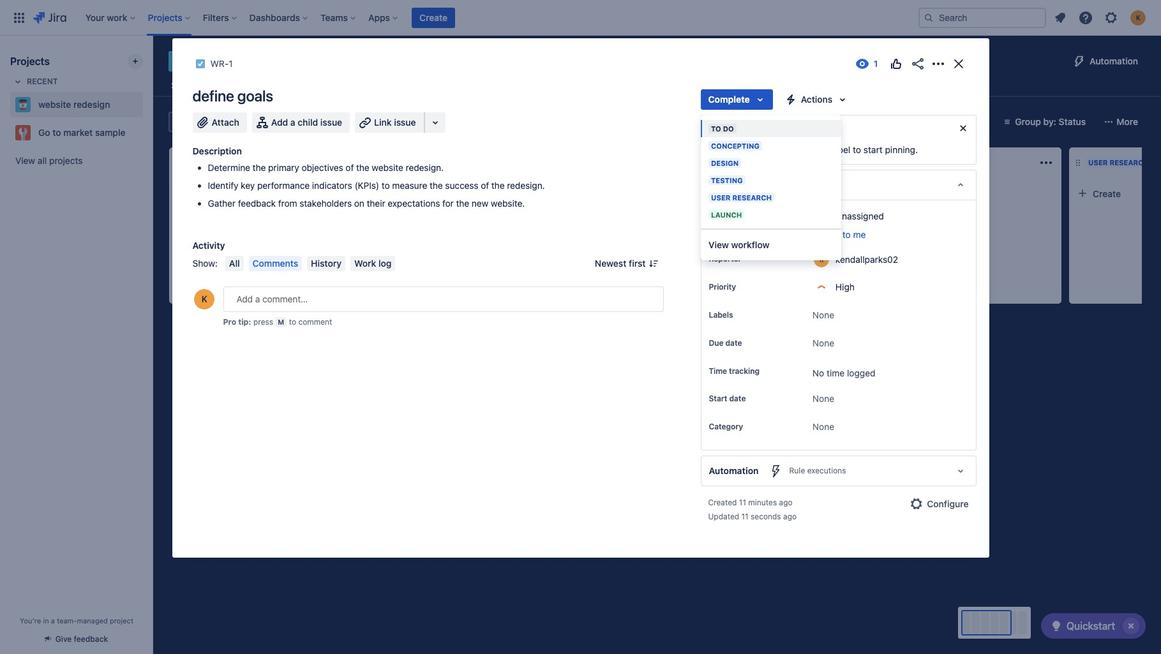 Task type: vqa. For each thing, say whether or not it's contained in the screenshot.
ACTIONS Popup Button
yes



Task type: describe. For each thing, give the bounding box(es) containing it.
date for start date
[[730, 394, 746, 404]]

tip:
[[238, 317, 251, 327]]

feedback for gather
[[238, 198, 276, 209]]

0 horizontal spatial 0
[[738, 252, 744, 263]]

launch
[[711, 211, 742, 219]]

automation button
[[1067, 51, 1146, 72]]

link issue
[[374, 117, 416, 128]]

updated
[[708, 512, 740, 522]]

user inside define goals dialog
[[711, 193, 731, 202]]

create button for prototyping
[[713, 281, 879, 301]]

determine
[[208, 162, 250, 173]]

click on the
[[709, 144, 760, 155]]

check image
[[1049, 619, 1064, 634]]

to for to do 1
[[368, 158, 379, 167]]

1 horizontal spatial of
[[481, 180, 489, 191]]

to left 'start'
[[853, 144, 861, 155]]

2 horizontal spatial 1
[[396, 157, 400, 168]]

(kpis)
[[355, 180, 379, 191]]

0 horizontal spatial task image
[[195, 59, 205, 69]]

newest first button
[[587, 256, 664, 271]]

a/b testing
[[360, 191, 405, 202]]

complete for complete
[[708, 94, 750, 105]]

complete 1
[[188, 157, 237, 168]]

1 horizontal spatial task image
[[720, 232, 730, 243]]

add
[[271, 117, 288, 128]]

date for due date
[[726, 338, 742, 348]]

me
[[853, 229, 866, 240]]

show subtasks image
[[752, 250, 767, 266]]

issue inside 'button'
[[320, 117, 342, 128]]

copy link to issue image
[[230, 58, 241, 68]]

view workflow button
[[701, 230, 842, 261]]

website
[[609, 191, 642, 202]]

first
[[629, 258, 646, 269]]

menu bar inside define goals dialog
[[223, 256, 398, 271]]

testing 0
[[909, 157, 951, 168]]

assign to me
[[813, 229, 866, 240]]

due date pin to top. only you can see pinned fields. image
[[745, 338, 755, 349]]

field
[[811, 144, 829, 155]]

1 vertical spatial 11
[[742, 512, 749, 522]]

add a child issue
[[271, 117, 342, 128]]

Add a comment… field
[[223, 287, 664, 312]]

1 vertical spatial redesign.
[[507, 180, 545, 191]]

labels
[[709, 310, 733, 320]]

1 horizontal spatial research
[[1110, 158, 1149, 167]]

executions
[[808, 466, 846, 476]]

wr-3 link
[[736, 232, 757, 243]]

0 vertical spatial website
[[194, 52, 247, 70]]

identify key performance indicators (kpis) to measure the success of the redesign.
[[208, 180, 545, 191]]

activity
[[193, 240, 225, 251]]

vote options: no one has voted for this issue yet. image
[[889, 56, 904, 72]]

testing for testing
[[711, 176, 743, 185]]

no time logged
[[813, 368, 876, 379]]

1 for wr-1
[[229, 58, 233, 69]]

create for prototyping
[[733, 286, 761, 297]]

testing for testing 0
[[909, 158, 940, 167]]

work
[[354, 258, 376, 269]]

tab list containing summary
[[161, 74, 853, 97]]

primary
[[268, 162, 299, 173]]

market
[[63, 127, 93, 138]]

automation image
[[1072, 54, 1087, 69]]

create button inside primary element
[[412, 7, 455, 28]]

configure
[[927, 499, 969, 510]]

in
[[43, 617, 49, 625]]

1 vertical spatial define
[[180, 191, 206, 202]]

view workflow
[[709, 239, 770, 250]]

pro tip: press m to comment
[[223, 317, 332, 327]]

current
[[575, 191, 606, 202]]

website redesign link
[[10, 92, 138, 117]]

sample
[[95, 127, 126, 138]]

unassigned
[[836, 210, 884, 221]]

new
[[472, 198, 489, 209]]

design inside define goals dialog
[[711, 159, 739, 167]]

1 horizontal spatial 0
[[945, 157, 951, 168]]

3
[[752, 233, 757, 242]]

to right m
[[289, 317, 296, 327]]

prototyping
[[720, 191, 768, 202]]

project settings
[[776, 80, 843, 91]]

you're
[[20, 617, 41, 625]]

dismiss quickstart image
[[1121, 616, 1142, 637]]

3 none from the top
[[813, 394, 835, 404]]

4 none from the top
[[813, 422, 835, 433]]

concepting
[[711, 142, 760, 150]]

1 for complete 1
[[233, 157, 237, 168]]

pinning.
[[885, 144, 918, 155]]

0 vertical spatial redesign
[[250, 52, 309, 70]]

created
[[708, 498, 737, 508]]

0 vertical spatial ago
[[779, 498, 793, 508]]

12 apr
[[733, 216, 758, 225]]

assign
[[813, 229, 840, 240]]

feedback for give
[[74, 635, 108, 644]]

actions
[[801, 94, 833, 105]]

press
[[253, 317, 273, 327]]

the down fields
[[744, 144, 758, 155]]

priority
[[709, 282, 736, 292]]

wr- for 1
[[210, 58, 229, 69]]

the up key
[[253, 162, 266, 173]]

summary link
[[169, 74, 214, 97]]

1 vertical spatial define goals
[[180, 191, 230, 202]]

indicators
[[312, 180, 352, 191]]

all button
[[225, 256, 244, 271]]

start
[[709, 394, 728, 404]]

show:
[[193, 258, 218, 269]]

newest first
[[595, 258, 646, 269]]

wr-1 link
[[210, 56, 233, 72]]

seconds
[[751, 512, 781, 522]]

settings
[[809, 80, 843, 91]]

child
[[298, 117, 318, 128]]

attach
[[212, 117, 239, 128]]

description
[[193, 146, 242, 156]]

due date: 12 april 2024 image
[[723, 216, 733, 226]]

priority pin to top. only you can see pinned fields. image
[[739, 282, 749, 292]]

0 horizontal spatial website
[[38, 99, 71, 110]]

1 vertical spatial on
[[354, 198, 365, 209]]

time
[[709, 367, 727, 376]]

the up website.
[[492, 180, 505, 191]]

create button for analyze current website
[[533, 275, 699, 296]]

history button
[[307, 256, 345, 271]]

analyze current website
[[540, 191, 642, 202]]

you're in a team-managed project
[[20, 617, 133, 625]]

view for view all projects
[[15, 155, 35, 166]]

pinned
[[709, 123, 739, 133]]

0 horizontal spatial website redesign
[[38, 99, 110, 110]]

go
[[38, 127, 50, 138]]

team-
[[57, 617, 77, 625]]

Search board text field
[[170, 113, 267, 131]]

0 vertical spatial on
[[732, 144, 742, 155]]

design down click on the
[[729, 158, 756, 167]]

a inside 'button'
[[290, 117, 295, 128]]

2 none from the top
[[813, 338, 835, 349]]



Task type: locate. For each thing, give the bounding box(es) containing it.
project settings link
[[774, 74, 845, 97]]

redesign up go to market sample
[[73, 99, 110, 110]]

1 vertical spatial do
[[380, 158, 391, 167]]

automation element
[[701, 456, 977, 487]]

feedback inside define goals dialog
[[238, 198, 276, 209]]

project
[[110, 617, 133, 625]]

1 vertical spatial 0
[[738, 252, 744, 263]]

automation inside button
[[1090, 56, 1139, 66]]

0 vertical spatial testing
[[909, 158, 940, 167]]

0 vertical spatial automation
[[1090, 56, 1139, 66]]

time
[[827, 368, 845, 379]]

research
[[1110, 158, 1149, 167], [733, 193, 772, 202]]

1 vertical spatial complete
[[188, 158, 228, 167]]

0 horizontal spatial user
[[711, 193, 731, 202]]

website.
[[491, 198, 525, 209]]

wr- for 3
[[736, 233, 752, 242]]

user
[[1089, 158, 1108, 167], [711, 193, 731, 202]]

view for view workflow
[[709, 239, 729, 250]]

quickstart button
[[1041, 614, 1146, 639]]

website down recent
[[38, 99, 71, 110]]

0 vertical spatial 11
[[739, 498, 746, 508]]

1 horizontal spatial a
[[290, 117, 295, 128]]

wr- inside define goals dialog
[[210, 58, 229, 69]]

0 horizontal spatial of
[[346, 162, 354, 173]]

rule executions
[[790, 466, 846, 476]]

feedback down managed
[[74, 635, 108, 644]]

1 inside define goals dialog
[[229, 58, 233, 69]]

1 horizontal spatial user
[[1089, 158, 1108, 167]]

label
[[831, 144, 851, 155]]

define up the search board text field
[[193, 87, 234, 105]]

to for to do
[[711, 125, 721, 133]]

the up for
[[430, 180, 443, 191]]

comment
[[298, 317, 332, 327]]

all
[[38, 155, 47, 166]]

to up a/b testing
[[382, 180, 390, 191]]

define
[[193, 87, 234, 105], [180, 191, 206, 202]]

1
[[229, 58, 233, 69], [233, 157, 237, 168], [396, 157, 400, 168]]

1 vertical spatial redesign
[[73, 99, 110, 110]]

complete up pinned
[[708, 94, 750, 105]]

menu bar containing all
[[223, 256, 398, 271]]

define left gather
[[180, 191, 206, 202]]

automation inside define goals dialog
[[709, 466, 759, 477]]

0 vertical spatial view
[[15, 155, 35, 166]]

0 horizontal spatial feedback
[[74, 635, 108, 644]]

1 vertical spatial website redesign
[[38, 99, 110, 110]]

0 vertical spatial date
[[726, 338, 742, 348]]

do up concepting
[[723, 125, 734, 133]]

reporter pin to top. only you can see pinned fields. image
[[744, 254, 754, 264]]

performance
[[257, 180, 310, 191]]

success
[[445, 180, 479, 191]]

to
[[711, 125, 721, 133], [368, 158, 379, 167]]

0 horizontal spatial complete
[[188, 158, 228, 167]]

1 horizontal spatial on
[[732, 144, 742, 155]]

1 none from the top
[[813, 310, 835, 321]]

1 vertical spatial of
[[481, 180, 489, 191]]

ago right seconds
[[783, 512, 797, 522]]

jira image
[[33, 10, 66, 25], [33, 10, 66, 25]]

2 horizontal spatial website
[[372, 162, 403, 173]]

feedback down key
[[238, 198, 276, 209]]

complete inside dropdown button
[[708, 94, 750, 105]]

0 horizontal spatial redesign
[[73, 99, 110, 110]]

0 horizontal spatial redesign.
[[406, 162, 444, 173]]

goals inside dialog
[[237, 87, 273, 105]]

tab
[[224, 74, 254, 97]]

view up reporter
[[709, 239, 729, 250]]

create for analyze current website
[[553, 280, 581, 291]]

of
[[346, 162, 354, 173], [481, 180, 489, 191]]

1 vertical spatial ago
[[783, 512, 797, 522]]

menu bar
[[223, 256, 398, 271]]

1 vertical spatial wr-
[[736, 233, 752, 242]]

a right in
[[51, 617, 55, 625]]

a right add
[[290, 117, 295, 128]]

0 vertical spatial user research
[[1089, 158, 1149, 167]]

project
[[776, 80, 806, 91]]

0 horizontal spatial research
[[733, 193, 772, 202]]

testing inside define goals dialog
[[711, 176, 743, 185]]

actions image
[[931, 56, 946, 72]]

hide message image
[[956, 121, 971, 136]]

goals down the identify
[[208, 191, 230, 202]]

testing inside testing 0
[[909, 158, 940, 167]]

none
[[813, 310, 835, 321], [813, 338, 835, 349], [813, 394, 835, 404], [813, 422, 835, 433]]

created 11 minutes ago updated 11 seconds ago
[[708, 498, 797, 522]]

assign to me button
[[813, 229, 963, 241]]

comments
[[253, 258, 298, 269]]

define goals dialog
[[172, 38, 989, 558]]

collapse recent projects image
[[10, 74, 26, 89]]

1 vertical spatial research
[[733, 193, 772, 202]]

medium image
[[858, 232, 868, 243]]

objectives
[[302, 162, 343, 173]]

1 vertical spatial goals
[[208, 191, 230, 202]]

1 vertical spatial user research
[[711, 193, 772, 202]]

to do
[[711, 125, 734, 133]]

pro
[[223, 317, 236, 327]]

1 horizontal spatial testing
[[909, 158, 940, 167]]

the right for
[[456, 198, 469, 209]]

gather
[[208, 198, 236, 209]]

redesign. up measure
[[406, 162, 444, 173]]

feedback inside button
[[74, 635, 108, 644]]

managed
[[77, 617, 108, 625]]

0 vertical spatial feedback
[[238, 198, 276, 209]]

tracking
[[729, 367, 760, 376]]

redesign inside website redesign link
[[73, 99, 110, 110]]

due
[[709, 338, 724, 348]]

details
[[709, 179, 739, 190]]

view inside button
[[709, 239, 729, 250]]

1 vertical spatial website
[[38, 99, 71, 110]]

complete for complete 1
[[188, 158, 228, 167]]

define goals up 'attach'
[[193, 87, 273, 105]]

summary
[[171, 80, 211, 91]]

a for you're in a team-managed project
[[51, 617, 55, 625]]

0 horizontal spatial 1
[[229, 58, 233, 69]]

testing down pinning.
[[909, 158, 940, 167]]

view all projects
[[15, 155, 83, 166]]

do for to do
[[723, 125, 734, 133]]

to left "me" on the top of page
[[843, 229, 851, 240]]

1 horizontal spatial to
[[711, 125, 721, 133]]

0 horizontal spatial goals
[[208, 191, 230, 202]]

on left their
[[354, 198, 365, 209]]

automation up created at the right bottom of the page
[[709, 466, 759, 477]]

to inside to do 1
[[368, 158, 379, 167]]

create button for a/b testing
[[352, 242, 518, 262]]

do for to do 1
[[380, 158, 391, 167]]

1 horizontal spatial goals
[[237, 87, 273, 105]]

primary element
[[8, 0, 909, 35]]

logged
[[847, 368, 876, 379]]

no
[[813, 368, 825, 379]]

determine the primary objectives of the website redesign.
[[208, 162, 444, 173]]

1 vertical spatial view
[[709, 239, 729, 250]]

0 horizontal spatial view
[[15, 155, 35, 166]]

0 vertical spatial a
[[290, 117, 295, 128]]

create banner
[[0, 0, 1161, 36]]

0 vertical spatial website redesign
[[194, 52, 309, 70]]

1 horizontal spatial redesign
[[250, 52, 309, 70]]

redesign
[[250, 52, 309, 70], [73, 99, 110, 110]]

link
[[374, 117, 392, 128]]

a
[[290, 117, 295, 128], [804, 144, 809, 155], [51, 617, 55, 625]]

link web pages and more image
[[428, 115, 443, 130]]

newest
[[595, 258, 627, 269]]

1 vertical spatial task image
[[720, 232, 730, 243]]

create inside primary element
[[420, 12, 448, 23]]

issue right child
[[320, 117, 342, 128]]

create for a/b testing
[[373, 247, 401, 258]]

next
[[773, 144, 791, 155]]

m
[[278, 318, 284, 326]]

goals up add
[[237, 87, 273, 105]]

1 vertical spatial feedback
[[74, 635, 108, 644]]

2 issue from the left
[[394, 117, 416, 128]]

task image down due date: 12 april 2024 icon
[[720, 232, 730, 243]]

minutes
[[749, 498, 777, 508]]

rule
[[790, 466, 805, 476]]

do up 'identify key performance indicators (kpis) to measure the success of the redesign.'
[[380, 158, 391, 167]]

0 vertical spatial of
[[346, 162, 354, 173]]

1 vertical spatial user
[[711, 193, 731, 202]]

date right start
[[730, 394, 746, 404]]

expectations
[[388, 198, 440, 209]]

high
[[836, 282, 855, 292]]

2 vertical spatial website
[[372, 162, 403, 173]]

1 horizontal spatial view
[[709, 239, 729, 250]]

website up 'identify key performance indicators (kpis) to measure the success of the redesign.'
[[372, 162, 403, 173]]

0 horizontal spatial on
[[354, 198, 365, 209]]

0 horizontal spatial a
[[51, 617, 55, 625]]

automation right automation image at the right top of the page
[[1090, 56, 1139, 66]]

0 vertical spatial user
[[1089, 158, 1108, 167]]

due date: 12 april 2024 element
[[723, 216, 758, 226]]

2 horizontal spatial a
[[804, 144, 809, 155]]

0 vertical spatial goals
[[237, 87, 273, 105]]

next to a field label to start pinning.
[[770, 144, 918, 155]]

work log button
[[351, 256, 395, 271]]

0 / 2
[[738, 252, 752, 263]]

task image left wr-1 link
[[195, 59, 205, 69]]

give feedback
[[55, 635, 108, 644]]

for
[[443, 198, 454, 209]]

to right next
[[793, 144, 801, 155]]

complete inside complete 1
[[188, 158, 228, 167]]

1 horizontal spatial feedback
[[238, 198, 276, 209]]

Search field
[[919, 7, 1047, 28]]

11 left minutes
[[739, 498, 746, 508]]

workflow
[[732, 239, 770, 250]]

0 vertical spatial define goals
[[193, 87, 273, 105]]

task image
[[195, 59, 205, 69], [720, 232, 730, 243]]

1 horizontal spatial user research
[[1089, 158, 1149, 167]]

on right the click
[[732, 144, 742, 155]]

of up indicators
[[346, 162, 354, 173]]

start
[[864, 144, 883, 155]]

1 vertical spatial a
[[804, 144, 809, 155]]

date left "due date pin to top. only you can see pinned fields." image
[[726, 338, 742, 348]]

1 horizontal spatial issue
[[394, 117, 416, 128]]

design
[[729, 158, 756, 167], [711, 159, 739, 167]]

11 left seconds
[[742, 512, 749, 522]]

1 vertical spatial automation
[[709, 466, 759, 477]]

tab list
[[161, 74, 853, 97]]

1 vertical spatial date
[[730, 394, 746, 404]]

reporter
[[709, 254, 742, 264]]

a left the field
[[804, 144, 809, 155]]

1 vertical spatial to
[[368, 158, 379, 167]]

0 vertical spatial 0
[[945, 157, 951, 168]]

add people image
[[328, 114, 344, 130]]

from
[[278, 198, 297, 209]]

gather feedback from stakeholders on their expectations for the new website.
[[208, 198, 525, 209]]

1 horizontal spatial complete
[[708, 94, 750, 105]]

1 horizontal spatial automation
[[1090, 56, 1139, 66]]

0 horizontal spatial issue
[[320, 117, 342, 128]]

wr-3
[[736, 233, 757, 242]]

research inside define goals dialog
[[733, 193, 772, 202]]

time tracking
[[709, 367, 760, 376]]

0 horizontal spatial user research
[[711, 193, 772, 202]]

0 vertical spatial redesign.
[[406, 162, 444, 173]]

0 vertical spatial task image
[[195, 59, 205, 69]]

1 issue from the left
[[320, 117, 342, 128]]

website inside define goals dialog
[[372, 162, 403, 173]]

close image
[[951, 56, 966, 72]]

0 horizontal spatial wr-
[[210, 58, 229, 69]]

define goals down the identify
[[180, 191, 230, 202]]

all
[[229, 258, 240, 269]]

1 horizontal spatial website
[[194, 52, 247, 70]]

to up the click
[[711, 125, 721, 133]]

redesign. up website.
[[507, 180, 545, 191]]

1 horizontal spatial 1
[[233, 157, 237, 168]]

0 vertical spatial to
[[711, 125, 721, 133]]

pinned fields
[[709, 123, 765, 133]]

do inside to do 1
[[380, 158, 391, 167]]

stakeholders
[[300, 198, 352, 209]]

2 vertical spatial a
[[51, 617, 55, 625]]

0 vertical spatial research
[[1110, 158, 1149, 167]]

user research inside define goals dialog
[[711, 193, 772, 202]]

log
[[379, 258, 392, 269]]

testing up prototyping
[[711, 176, 743, 185]]

redesign.
[[406, 162, 444, 173], [507, 180, 545, 191]]

go to market sample link
[[10, 120, 138, 146]]

1 horizontal spatial wr-
[[736, 233, 752, 242]]

the up (kpis)
[[356, 162, 370, 173]]

details element
[[701, 170, 977, 200]]

issue inside button
[[394, 117, 416, 128]]

1 horizontal spatial website redesign
[[194, 52, 309, 70]]

assignee
[[709, 211, 743, 220]]

attach button
[[193, 112, 247, 133]]

due date: 12 april 2024 image
[[723, 216, 733, 226]]

history
[[311, 258, 342, 269]]

do inside define goals dialog
[[723, 125, 734, 133]]

search image
[[924, 12, 934, 23]]

0 vertical spatial do
[[723, 125, 734, 133]]

1 horizontal spatial redesign.
[[507, 180, 545, 191]]

complete down description
[[188, 158, 228, 167]]

projects
[[10, 56, 50, 67]]

goals
[[237, 87, 273, 105], [208, 191, 230, 202]]

go to market sample
[[38, 127, 126, 138]]

issue right link at the left top of the page
[[394, 117, 416, 128]]

2
[[746, 252, 752, 263]]

0 horizontal spatial automation
[[709, 466, 759, 477]]

view all projects link
[[10, 149, 143, 172]]

0 vertical spatial wr-
[[210, 58, 229, 69]]

website up summary
[[194, 52, 247, 70]]

recent
[[27, 77, 58, 86]]

design down the click
[[711, 159, 739, 167]]

1 vertical spatial testing
[[711, 176, 743, 185]]

0 horizontal spatial do
[[380, 158, 391, 167]]

to up 'identify key performance indicators (kpis) to measure the success of the redesign.'
[[368, 158, 379, 167]]

link issue button
[[355, 112, 425, 133]]

define inside dialog
[[193, 87, 234, 105]]

automation
[[1090, 56, 1139, 66], [709, 466, 759, 477]]

give
[[55, 635, 72, 644]]

to inside button
[[843, 229, 851, 240]]

to inside 'link'
[[53, 127, 61, 138]]

of up new
[[481, 180, 489, 191]]

category
[[709, 422, 743, 432]]

define goals inside dialog
[[193, 87, 273, 105]]

view left all
[[15, 155, 35, 166]]

1 horizontal spatial do
[[723, 125, 734, 133]]

fields
[[741, 123, 765, 133]]

to right go
[[53, 127, 61, 138]]

ago right minutes
[[779, 498, 793, 508]]

a for next to a field label to start pinning.
[[804, 144, 809, 155]]

0 horizontal spatial to
[[368, 158, 379, 167]]

redesign right copy link to issue image
[[250, 52, 309, 70]]

to inside define goals dialog
[[711, 125, 721, 133]]

time tracking pin to top. only you can see pinned fields. image
[[762, 367, 773, 377]]



